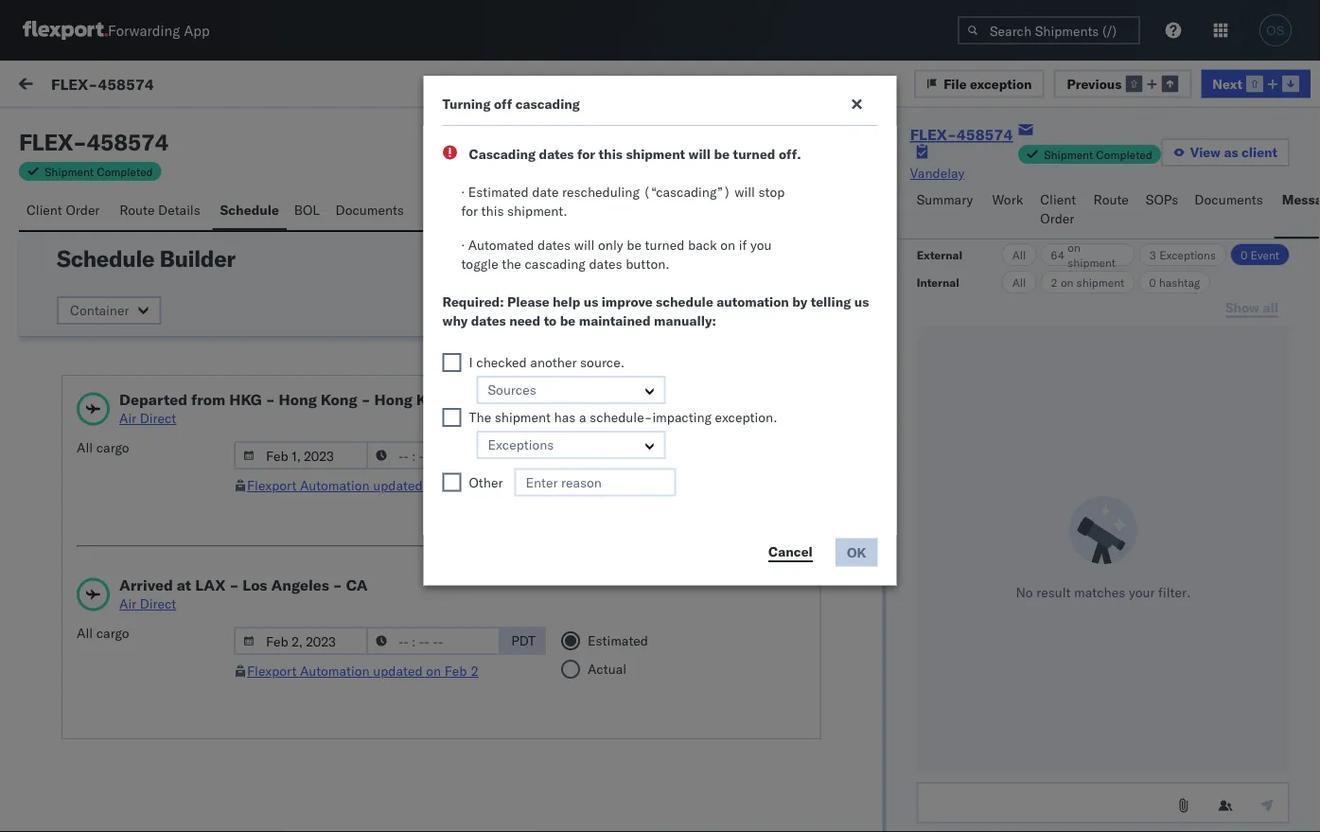 Task type: describe. For each thing, give the bounding box(es) containing it.
maintained
[[579, 312, 651, 329]]

0 horizontal spatial client order button
[[19, 193, 112, 230]]

1 test from the top
[[57, 419, 80, 435]]

route details
[[120, 202, 201, 218]]

next button
[[1202, 69, 1312, 98]]

event
[[1251, 248, 1280, 262]]

automation
[[717, 294, 790, 310]]

by
[[793, 294, 808, 310]]

to
[[544, 312, 557, 329]]

my work
[[19, 73, 103, 99]]

0 vertical spatial file exception
[[944, 75, 1033, 92]]

dec 20, 2026, 12:33 am pst
[[448, 404, 627, 420]]

1 horizontal spatial documents
[[1195, 191, 1264, 208]]

· for · estimated date rescheduling ("cascading") will stop for this shipment.
[[462, 184, 465, 200]]

please
[[508, 294, 550, 310]]

next
[[1213, 75, 1243, 92]]

0 horizontal spatial documents
[[336, 202, 404, 218]]

20, for dec 20, 2026, 12:33 am pst
[[475, 404, 496, 420]]

the
[[469, 409, 492, 426]]

assignees
[[500, 202, 562, 218]]

direct inside the arrived at lax - los angeles - ca air direct
[[140, 596, 176, 612]]

dates down the only at the top left
[[589, 256, 623, 272]]

need
[[510, 312, 541, 329]]

6 z from the top
[[68, 660, 74, 672]]

forwarding
[[108, 21, 180, 39]]

updated for hong
[[373, 477, 423, 494]]

summary
[[917, 191, 974, 208]]

client
[[1242, 144, 1278, 161]]

1 horizontal spatial exception
[[971, 75, 1033, 92]]

Enter reason text field
[[515, 468, 677, 497]]

flexport for los
[[247, 663, 297, 679]]

4 flex- 458574 from the top
[[1019, 766, 1108, 783]]

2 for arrived at lax - los angeles - ca
[[471, 663, 479, 679]]

help
[[553, 294, 581, 310]]

jason-test zhao for dec 20, 2026, 12:35 am pst
[[92, 296, 192, 312]]

2026, up pdt
[[499, 585, 536, 601]]

2026, right 8,
[[491, 675, 528, 692]]

on left 8,
[[426, 663, 441, 679]]

messages
[[423, 202, 483, 218]]

air direct link for hong
[[119, 409, 453, 428]]

-- : -- -- text field for departed from hkg - hong kong - hong kong
[[366, 441, 501, 470]]

your
[[1130, 584, 1156, 601]]

os
[[1267, 23, 1286, 37]]

test for dec 17, 2026, 6:47 pm pst
[[134, 567, 159, 584]]

2 kong from the left
[[416, 390, 453, 409]]

ca
[[346, 576, 368, 595]]

3 j z from the top
[[65, 388, 74, 400]]

0 vertical spatial cancel button
[[691, 245, 762, 274]]

bol button
[[287, 193, 328, 230]]

only
[[599, 237, 624, 253]]

1 j z from the top
[[65, 206, 74, 218]]

external for external
[[917, 248, 963, 262]]

3 exceptions
[[1150, 248, 1217, 262]]

flex- 458574 for dec 17, 2026, 6:47 pm pst
[[1019, 585, 1108, 601]]

0 horizontal spatial documents button
[[328, 193, 416, 230]]

hkt
[[511, 447, 537, 464]]

required: please help us improve schedule automation by telling us why dates need to be maintained manually:
[[443, 294, 870, 329]]

manually:
[[654, 312, 717, 329]]

messa
[[1283, 191, 1321, 208]]

zhao for dec 17, 2026, 6:47 pm pst
[[163, 567, 192, 584]]

pm for flex-
[[572, 585, 592, 601]]

automation for angeles
[[300, 663, 370, 679]]

1 vertical spatial file
[[763, 133, 787, 149]]

1 z from the top
[[68, 206, 74, 218]]

the
[[502, 256, 522, 272]]

2026, down sources
[[499, 404, 536, 420]]

client order for the right client order button
[[1041, 191, 1077, 227]]

dec 20, 2026, 12:35 am pst
[[448, 313, 627, 330]]

vandelay
[[911, 165, 965, 181]]

jason-test zhao for dec 20, 2026, 12:33 am pst
[[92, 386, 192, 403]]

upload
[[507, 132, 552, 149]]

-- : -- -- text field for arrived at lax - los angeles - ca
[[366, 627, 501, 655]]

arrived
[[119, 576, 173, 595]]

related
[[1020, 164, 1059, 178]]

test for dec 20, 2026, 12:39 am pst
[[134, 204, 159, 221]]

2 us from the left
[[855, 294, 870, 310]]

2 hong from the left
[[375, 390, 413, 409]]

0 for 0 hashtag
[[1150, 275, 1157, 289]]

dec 20, 2026, 12:39 am pst
[[448, 222, 627, 238]]

6 dec from the top
[[448, 675, 472, 692]]

on left other
[[426, 477, 441, 494]]

1 vertical spatial cancel button
[[758, 538, 825, 567]]

toggle
[[462, 256, 499, 272]]

1 vertical spatial file exception
[[763, 133, 852, 149]]

departed
[[119, 390, 188, 409]]

filter.
[[1159, 584, 1191, 601]]

time
[[449, 164, 474, 178]]

shipment inside 64 on shipment
[[1068, 255, 1116, 269]]

1 us from the left
[[584, 294, 599, 310]]

2 horizontal spatial be
[[715, 146, 730, 162]]

0 for 0 event
[[1241, 248, 1248, 262]]

all left 2 on shipment
[[1013, 275, 1027, 289]]

2 vertical spatial pm
[[563, 675, 583, 692]]

internal (0) button
[[119, 112, 212, 149]]

my
[[19, 73, 49, 99]]

view
[[1191, 144, 1221, 161]]

jason-test zhao for dec 20, 2026, 12:39 am pst
[[92, 204, 192, 221]]

direct inside departed from hkg - hong kong - hong kong air direct
[[140, 410, 176, 427]]

0 vertical spatial this
[[599, 146, 623, 162]]

internal for internal (0)
[[127, 120, 173, 137]]

arrived at lax - los angeles - ca air direct
[[119, 576, 368, 612]]

0 horizontal spatial order
[[66, 202, 100, 218]]

flex-458574 link
[[911, 125, 1014, 144]]

0 event
[[1241, 248, 1280, 262]]

flexport automation updated on feb 2 button for ca
[[247, 663, 479, 679]]

ttt for dec 20, 2026, 12:39 am pst
[[57, 237, 71, 253]]

2026, down other
[[499, 494, 536, 511]]

work for related
[[1062, 164, 1087, 178]]

test for dec 20, 2026, 12:35 am pst
[[134, 296, 159, 312]]

air inside the arrived at lax - los angeles - ca air direct
[[119, 596, 136, 612]]

1 horizontal spatial order
[[1041, 210, 1075, 227]]

estimated for departed from hkg - hong kong - hong kong
[[588, 447, 649, 464]]

0 vertical spatial turned
[[733, 146, 776, 162]]

zhao for dec 20, 2026, 12:39 am pst
[[163, 204, 192, 221]]

zhao for dec 20, 2026, 12:33 am pst
[[163, 386, 192, 403]]

dates inside required: please help us improve schedule automation by telling us why dates need to be maintained manually:
[[471, 312, 506, 329]]

17, for flex-
[[475, 585, 496, 601]]

0 vertical spatial cascading
[[516, 96, 580, 112]]

dates down shipment. on the left
[[538, 237, 571, 253]]

date
[[532, 184, 559, 200]]

6:47 for flex-
[[539, 585, 568, 601]]

be inside "· automated dates will only be turned back on if you toggle the cascading dates button."
[[627, 237, 642, 253]]

3 j from the top
[[65, 388, 68, 400]]

a
[[579, 409, 587, 426]]

dates down if
[[713, 296, 746, 313]]

off
[[494, 96, 513, 112]]

dates up 'date'
[[539, 146, 574, 162]]

if
[[739, 237, 747, 253]]

schedule
[[656, 294, 714, 310]]

messages button
[[416, 193, 493, 230]]

hashtag
[[1160, 275, 1201, 289]]

1 vertical spatial shipment completed
[[45, 164, 153, 178]]

all button for 64
[[1002, 243, 1037, 266]]

details
[[158, 202, 201, 218]]

jason- for dec 20, 2026, 12:39 am pst
[[92, 204, 134, 221]]

builder
[[160, 244, 235, 273]]

1 horizontal spatial file
[[944, 75, 967, 92]]

summary button
[[910, 183, 985, 239]]

all cargo for departed
[[77, 439, 129, 456]]

flexport automation updated on feb 2 for ca
[[247, 663, 479, 679]]

external for external (0)
[[30, 120, 80, 137]]

improve
[[602, 294, 653, 310]]

(0) for external (0)
[[83, 120, 108, 137]]

updated for ca
[[373, 663, 423, 679]]

departed from hkg - hong kong - hong kong air direct
[[119, 390, 453, 427]]

another
[[531, 354, 577, 371]]

internal for internal
[[917, 275, 960, 289]]

previous
[[1068, 75, 1122, 92]]

64 on shipment
[[1051, 240, 1116, 269]]

6:39
[[531, 675, 560, 692]]

shipment down 64 on shipment
[[1077, 275, 1125, 289]]

64
[[1051, 248, 1065, 262]]

msg
[[83, 419, 108, 435]]

all left 64
[[1013, 248, 1027, 262]]

hkg
[[229, 390, 262, 409]]

3
[[1150, 248, 1157, 262]]

work
[[993, 191, 1024, 208]]

turning off cascading
[[443, 96, 580, 112]]

external (0)
[[30, 120, 108, 137]]

client for the right client order button
[[1041, 191, 1077, 208]]

estimated for arrived at lax - los angeles - ca
[[588, 633, 649, 649]]

· for · automated dates will only be turned back on if you toggle the cascading dates button.
[[462, 237, 465, 253]]

shipment up ("cascading")
[[626, 146, 686, 162]]

forwarding app
[[108, 21, 210, 39]]

5 j from the top
[[65, 569, 68, 581]]

assignees button
[[493, 193, 573, 230]]

why
[[443, 312, 468, 329]]

shipment.
[[508, 203, 568, 219]]

container button
[[57, 296, 161, 325]]

jason- for dec 17, 2026, 6:47 pm pst
[[92, 567, 134, 584]]

0 vertical spatial 2
[[1051, 275, 1058, 289]]

i checked another source.
[[469, 354, 625, 371]]

1 vertical spatial completed
[[97, 164, 153, 178]]

automated
[[468, 237, 534, 253]]

back
[[688, 237, 717, 253]]

all down the test msg
[[77, 439, 93, 456]]

0 vertical spatial shipment
[[1045, 147, 1094, 161]]

route for route details
[[120, 202, 155, 218]]

2026, down please
[[499, 313, 536, 330]]

client order for the left client order button
[[27, 202, 100, 218]]

rescheduling
[[563, 184, 640, 200]]

turned inside "· automated dates will only be turned back on if you toggle the cascading dates button."
[[645, 237, 685, 253]]

1 horizontal spatial client order button
[[1033, 183, 1087, 239]]

internal (0)
[[127, 120, 201, 137]]

no result matches your filter.
[[1016, 584, 1191, 601]]

client for the left client order button
[[27, 202, 62, 218]]

on down 64
[[1061, 275, 1074, 289]]

will inside "· automated dates will only be turned back on if you toggle the cascading dates button."
[[575, 237, 595, 253]]

upload document
[[507, 132, 621, 149]]

flexport automation updated on feb 2 for hong
[[247, 477, 479, 494]]

container
[[70, 302, 129, 319]]

6 j z from the top
[[65, 660, 74, 672]]

1 horizontal spatial exceptions
[[1160, 248, 1217, 262]]

impacting
[[653, 409, 712, 426]]

test for 458574
[[57, 509, 80, 526]]



Task type: vqa. For each thing, say whether or not it's contained in the screenshot.
2nd direct
yes



Task type: locate. For each thing, give the bounding box(es) containing it.
file exception button
[[915, 69, 1045, 98], [915, 69, 1045, 98], [734, 127, 864, 155], [734, 127, 864, 155]]

4 jason-test zhao from the top
[[92, 567, 192, 584]]

flexport. image
[[23, 21, 108, 40]]

1 horizontal spatial route
[[1094, 191, 1129, 208]]

cancel button
[[691, 245, 762, 274], [758, 538, 825, 567]]

1 vertical spatial ttt
[[57, 328, 71, 345]]

0 vertical spatial flexport
[[247, 477, 297, 494]]

2 flexport automation updated on feb 2 button from the top
[[247, 663, 479, 679]]

client order
[[1041, 191, 1077, 227], [27, 202, 100, 218]]

20, down sources
[[475, 404, 496, 420]]

1 vertical spatial this
[[482, 203, 504, 219]]

2 automation from the top
[[300, 663, 370, 679]]

messa button
[[1275, 183, 1321, 239]]

los
[[243, 576, 268, 595]]

schedule builder
[[57, 244, 235, 273]]

shipment completed
[[1045, 147, 1153, 161], [45, 164, 153, 178]]

(0) down message button
[[177, 120, 201, 137]]

None checkbox
[[443, 353, 462, 372], [443, 473, 462, 492], [443, 353, 462, 372], [443, 473, 462, 492]]

documents
[[1195, 191, 1264, 208], [336, 202, 404, 218]]

mmm d, yyyy text field down angeles
[[234, 627, 368, 655]]

0 horizontal spatial kong
[[321, 390, 358, 409]]

tao
[[71, 690, 93, 707]]

4 resize handle column header from the left
[[1273, 158, 1295, 832]]

schedule
[[220, 202, 279, 218], [57, 244, 154, 273]]

us right help
[[584, 294, 599, 310]]

2 test from the top
[[57, 509, 80, 526]]

3 jason-test zhao from the top
[[92, 386, 192, 403]]

0 horizontal spatial client order
[[27, 202, 100, 218]]

file
[[944, 75, 967, 92], [763, 133, 787, 149]]

1 cargo from the top
[[96, 439, 129, 456]]

4 j from the top
[[65, 479, 68, 491]]

0 vertical spatial updated
[[373, 477, 423, 494]]

all up "tao"
[[77, 625, 93, 642]]

1 vertical spatial feb
[[445, 663, 467, 679]]

z left the 'arrived'
[[68, 569, 74, 581]]

2 vertical spatial 2
[[471, 663, 479, 679]]

route left details
[[120, 202, 155, 218]]

test msg
[[57, 419, 108, 435]]

3 am from the top
[[580, 404, 601, 420]]

0 horizontal spatial completed
[[97, 164, 153, 178]]

all button for 2
[[1002, 271, 1037, 294]]

angeles
[[271, 576, 329, 595]]

3 resize handle column header from the left
[[987, 158, 1010, 832]]

2 jason- from the top
[[92, 296, 134, 312]]

12:33
[[539, 404, 576, 420]]

category
[[734, 164, 780, 178]]

2 mmm d, yyyy text field from the top
[[234, 627, 368, 655]]

1 am from the top
[[580, 222, 601, 238]]

2 zhao from the top
[[163, 296, 192, 312]]

upload document button
[[493, 127, 727, 155]]

am right 12:39
[[580, 222, 601, 238]]

pm for 458574
[[572, 494, 592, 511]]

3 z from the top
[[68, 388, 74, 400]]

air inside departed from hkg - hong kong - hong kong air direct
[[119, 410, 136, 427]]

test left from at the top left
[[134, 386, 159, 403]]

client order button up 64
[[1033, 183, 1087, 239]]

· inside · estimated date rescheduling ("cascading") will stop for this shipment.
[[462, 184, 465, 200]]

MMM D, YYYY text field
[[234, 441, 368, 470], [234, 627, 368, 655]]

2 feb from the top
[[445, 663, 467, 679]]

0 vertical spatial cargo
[[96, 439, 129, 456]]

1 air direct link from the top
[[119, 409, 453, 428]]

cascading for cascading dates
[[646, 296, 709, 313]]

2 left 6:39
[[471, 663, 479, 679]]

2 for departed from hkg - hong kong - hong kong
[[471, 477, 479, 494]]

2 test from the top
[[134, 296, 159, 312]]

0 vertical spatial will
[[689, 146, 711, 162]]

on inside "· automated dates will only be turned back on if you toggle the cascading dates button."
[[721, 237, 736, 253]]

("cascading")
[[643, 184, 732, 200]]

0 horizontal spatial message
[[59, 164, 104, 178]]

0 vertical spatial 20,
[[475, 222, 496, 238]]

0 vertical spatial all button
[[1002, 243, 1037, 266]]

will up ("cascading")
[[689, 146, 711, 162]]

1 vertical spatial 17,
[[475, 585, 496, 601]]

documents right 'bol' button
[[336, 202, 404, 218]]

jason-test zhao up schedule builder
[[92, 204, 192, 221]]

1 direct from the top
[[140, 410, 176, 427]]

automation down departed from hkg - hong kong - hong kong air direct
[[300, 477, 370, 494]]

for
[[578, 146, 596, 162], [462, 203, 478, 219]]

resize handle column header for time
[[702, 158, 725, 832]]

1 vertical spatial exceptions
[[488, 437, 554, 453]]

shipment up 2 on shipment
[[1068, 255, 1116, 269]]

1 horizontal spatial (0)
[[177, 120, 201, 137]]

dec 17, 2026, 6:47 pm pst down hkt
[[448, 494, 618, 511]]

0 vertical spatial be
[[715, 146, 730, 162]]

off.
[[779, 146, 802, 162]]

for up 'rescheduling'
[[578, 146, 596, 162]]

1 vertical spatial for
[[462, 203, 478, 219]]

458574
[[98, 74, 154, 93], [957, 125, 1014, 144], [87, 128, 168, 156], [1058, 222, 1108, 238], [1058, 313, 1108, 330], [1058, 494, 1108, 511], [1058, 585, 1108, 601], [1058, 766, 1108, 783]]

all cargo for arrived
[[77, 625, 129, 642]]

1 · from the top
[[462, 184, 465, 200]]

feb for arrived at lax - los angeles - ca
[[445, 663, 467, 679]]

order down flex - 458574 at the left of page
[[66, 202, 100, 218]]

2 actual from the top
[[588, 661, 627, 678]]

3 test from the top
[[134, 386, 159, 403]]

0 horizontal spatial hong
[[279, 390, 317, 409]]

1 j from the top
[[65, 206, 68, 218]]

17, down other
[[475, 494, 496, 511]]

documents button up 0 event at the right top of page
[[1188, 183, 1275, 239]]

internal down summary button
[[917, 275, 960, 289]]

will for stop
[[735, 184, 756, 200]]

2 · from the top
[[462, 237, 465, 253]]

updated
[[373, 477, 423, 494], [373, 663, 423, 679]]

source.
[[581, 354, 625, 371]]

j z up the test msg
[[65, 388, 74, 400]]

zhao for dec 20, 2026, 12:35 am pst
[[163, 296, 192, 312]]

4 dec from the top
[[448, 494, 472, 511]]

estimated inside · estimated date rescheduling ("cascading") will stop for this shipment.
[[468, 184, 529, 200]]

am for 12:39
[[580, 222, 601, 238]]

schedule left bol
[[220, 202, 279, 218]]

other
[[469, 474, 503, 491]]

will left the only at the top left
[[575, 237, 595, 253]]

0 vertical spatial estimated
[[468, 184, 529, 200]]

turned up the button.
[[645, 237, 685, 253]]

1 6:47 from the top
[[539, 494, 568, 511]]

all button left 64
[[1002, 243, 1037, 266]]

1 vertical spatial ·
[[462, 237, 465, 253]]

1 horizontal spatial flex-458574
[[911, 125, 1014, 144]]

12:35
[[539, 313, 576, 330]]

am for 12:33
[[580, 404, 601, 420]]

2 resize handle column header from the left
[[702, 158, 725, 832]]

from
[[191, 390, 226, 409]]

zhao up builder on the top left of page
[[163, 204, 192, 221]]

0 horizontal spatial shipment
[[45, 164, 94, 178]]

17,
[[475, 494, 496, 511], [475, 585, 496, 601]]

0 vertical spatial for
[[578, 146, 596, 162]]

lax
[[195, 576, 226, 595]]

documents down the 'view as client' button at the right of page
[[1195, 191, 1264, 208]]

test up @
[[57, 600, 80, 616]]

12:39
[[539, 222, 576, 238]]

cargo
[[96, 439, 129, 456], [96, 625, 129, 642]]

jason-test zhao for dec 17, 2026, 6:47 pm pst
[[92, 567, 192, 584]]

1 resize handle column header from the left
[[417, 158, 439, 832]]

us
[[584, 294, 599, 310], [855, 294, 870, 310]]

2 20, from the top
[[475, 313, 496, 330]]

-- : -- -- text field
[[366, 441, 501, 470], [366, 627, 501, 655]]

zhao
[[163, 204, 192, 221], [163, 296, 192, 312], [163, 386, 192, 403], [163, 567, 192, 584]]

6:47
[[539, 494, 568, 511], [539, 585, 568, 601]]

2 -- : -- -- text field from the top
[[366, 627, 501, 655]]

route details button
[[112, 193, 213, 230]]

1 horizontal spatial shipment completed
[[1045, 147, 1153, 161]]

1 vertical spatial cancel
[[769, 544, 813, 560]]

1 horizontal spatial external
[[917, 248, 963, 262]]

you
[[751, 237, 772, 253]]

1 updated from the top
[[373, 477, 423, 494]]

this
[[599, 146, 623, 162], [482, 203, 504, 219]]

1 vertical spatial be
[[627, 237, 642, 253]]

2 all button from the top
[[1002, 271, 1037, 294]]

flex - 458574
[[19, 128, 168, 156]]

resize handle column header for category
[[987, 158, 1010, 832]]

(0) right flex
[[83, 120, 108, 137]]

4 j z from the top
[[65, 479, 74, 491]]

dec 17, 2026, 6:47 pm pst up pdt
[[448, 585, 618, 601]]

required:
[[443, 294, 504, 310]]

0 vertical spatial cascading
[[469, 146, 536, 162]]

1 dec from the top
[[448, 222, 472, 238]]

2 6:47 from the top
[[539, 585, 568, 601]]

test down schedule builder
[[134, 296, 159, 312]]

1 vertical spatial pm
[[572, 585, 592, 601]]

0 vertical spatial -- : -- -- text field
[[366, 441, 501, 470]]

client
[[1041, 191, 1077, 208], [27, 202, 62, 218]]

2 cargo from the top
[[96, 625, 129, 642]]

external down summary button
[[917, 248, 963, 262]]

this inside · estimated date rescheduling ("cascading") will stop for this shipment.
[[482, 203, 504, 219]]

cargo for departed
[[96, 439, 129, 456]]

1 vertical spatial updated
[[373, 663, 423, 679]]

message inside message button
[[140, 78, 196, 94]]

cascading dates
[[646, 296, 746, 313]]

work right related
[[1062, 164, 1087, 178]]

resize handle column header for message
[[417, 158, 439, 832]]

1 kong from the left
[[321, 390, 358, 409]]

0 horizontal spatial internal
[[127, 120, 173, 137]]

· up toggle
[[462, 237, 465, 253]]

0 horizontal spatial us
[[584, 294, 599, 310]]

jason- down schedule builder
[[92, 296, 134, 312]]

flex- 458574 for dec 20, 2026, 12:35 am pst
[[1019, 313, 1108, 330]]

no
[[1016, 584, 1034, 601]]

1 actual from the top
[[588, 475, 627, 492]]

1 -- : -- -- text field from the top
[[366, 441, 501, 470]]

1 vertical spatial work
[[1062, 164, 1087, 178]]

1 test from the top
[[134, 204, 159, 221]]

feb for departed from hkg - hong kong - hong kong
[[445, 477, 467, 494]]

0 vertical spatial work
[[54, 73, 103, 99]]

3 zhao from the top
[[163, 386, 192, 403]]

1 vertical spatial message
[[59, 164, 104, 178]]

5 j z from the top
[[65, 569, 74, 581]]

jason- for dec 20, 2026, 12:35 am pst
[[92, 296, 134, 312]]

j z left the 'arrived'
[[65, 569, 74, 581]]

cargo for arrived
[[96, 625, 129, 642]]

test left msg
[[57, 419, 80, 435]]

1 vertical spatial cascading
[[646, 296, 709, 313]]

1 20, from the top
[[475, 222, 496, 238]]

3 flex- 458574 from the top
[[1019, 585, 1108, 601]]

1 feb from the top
[[445, 477, 467, 494]]

jason-test zhao
[[92, 204, 192, 221], [92, 296, 192, 312], [92, 386, 192, 403], [92, 567, 192, 584]]

1 vertical spatial flexport automation updated on feb 2 button
[[247, 663, 479, 679]]

will down 'category'
[[735, 184, 756, 200]]

0 horizontal spatial be
[[560, 312, 576, 329]]

1 vertical spatial turned
[[645, 237, 685, 253]]

flex-458574
[[51, 74, 154, 93], [911, 125, 1014, 144]]

file exception up 'category'
[[763, 133, 852, 149]]

1 vertical spatial 20,
[[475, 313, 496, 330]]

1 vertical spatial test
[[57, 509, 80, 526]]

1 horizontal spatial kong
[[416, 390, 453, 409]]

None checkbox
[[760, 301, 787, 309], [443, 408, 462, 427], [760, 301, 787, 309], [443, 408, 462, 427]]

this up 'rescheduling'
[[599, 146, 623, 162]]

0 vertical spatial automation
[[300, 477, 370, 494]]

shipment completed up related work item/shipment
[[1045, 147, 1153, 161]]

1 flexport automation updated on feb 2 button from the top
[[247, 477, 479, 494]]

2 z from the top
[[68, 298, 74, 309]]

schedule inside button
[[220, 202, 279, 218]]

jason-
[[92, 204, 134, 221], [92, 296, 134, 312], [92, 386, 134, 403], [92, 567, 134, 584]]

0 horizontal spatial flex-458574
[[51, 74, 154, 93]]

1 vertical spatial am
[[580, 313, 601, 330]]

1 horizontal spatial cancel
[[769, 544, 813, 560]]

route for route
[[1094, 191, 1129, 208]]

bol
[[294, 202, 320, 218]]

1 flexport automation updated on feb 2 from the top
[[247, 477, 479, 494]]

cancel for top cancel button
[[705, 251, 749, 268]]

dec 17, 2026, 6:47 pm pst for flex-
[[448, 585, 618, 601]]

estimated up assignees
[[468, 184, 529, 200]]

0 horizontal spatial route
[[120, 202, 155, 218]]

client order down flex
[[27, 202, 100, 218]]

ttt up container
[[57, 237, 71, 253]]

2 air direct link from the top
[[119, 595, 368, 614]]

6:47 down has
[[539, 494, 568, 511]]

flexport down the arrived at lax - los angeles - ca air direct
[[247, 663, 297, 679]]

external inside button
[[30, 120, 80, 137]]

air down 'departed'
[[119, 410, 136, 427]]

message down flex - 458574 at the left of page
[[59, 164, 104, 178]]

1 all button from the top
[[1002, 243, 1037, 266]]

j down the test msg
[[65, 479, 68, 491]]

test for dec 20, 2026, 12:33 am pst
[[134, 386, 159, 403]]

order up 64
[[1041, 210, 1075, 227]]

0 left hashtag
[[1150, 275, 1157, 289]]

2 jason-test zhao from the top
[[92, 296, 192, 312]]

kong right hkg
[[321, 390, 358, 409]]

air direct link for los
[[119, 595, 368, 614]]

schedule for schedule
[[220, 202, 279, 218]]

2026, down assignees
[[499, 222, 536, 238]]

completed down flex - 458574 at the left of page
[[97, 164, 153, 178]]

1 horizontal spatial documents button
[[1188, 183, 1275, 239]]

flexport for hong
[[247, 477, 297, 494]]

1 all cargo from the top
[[77, 439, 129, 456]]

2 j z from the top
[[65, 298, 74, 309]]

shipment
[[1045, 147, 1094, 161], [45, 164, 94, 178]]

at
[[177, 576, 191, 595]]

test
[[57, 419, 80, 435], [57, 509, 80, 526], [57, 600, 80, 616]]

actual down schedule-
[[588, 475, 627, 492]]

hong
[[279, 390, 317, 409], [375, 390, 413, 409]]

0 horizontal spatial turned
[[645, 237, 685, 253]]

1 vertical spatial cascading
[[525, 256, 586, 272]]

0 left event
[[1241, 248, 1248, 262]]

0 horizontal spatial cancel
[[705, 251, 749, 268]]

j down flex
[[65, 206, 68, 218]]

(0)
[[83, 120, 108, 137], [177, 120, 201, 137]]

shipment down sources
[[495, 409, 551, 426]]

resize handle column header for related work item/shipment
[[1273, 158, 1295, 832]]

item/shipment
[[1090, 164, 1167, 178]]

4 z from the top
[[68, 479, 74, 491]]

3 jason- from the top
[[92, 386, 134, 403]]

1 (0) from the left
[[83, 120, 108, 137]]

flex- 458574 for dec 20, 2026, 12:39 am pst
[[1019, 222, 1108, 238]]

0 horizontal spatial (0)
[[83, 120, 108, 137]]

0 horizontal spatial exceptions
[[488, 437, 554, 453]]

0 horizontal spatial exception
[[790, 133, 852, 149]]

1 ttt from the top
[[57, 237, 71, 253]]

1 air from the top
[[119, 410, 136, 427]]

automation
[[300, 477, 370, 494], [300, 663, 370, 679]]

· down time at the top left of page
[[462, 184, 465, 200]]

matches
[[1075, 584, 1126, 601]]

1 vertical spatial cargo
[[96, 625, 129, 642]]

view as client
[[1191, 144, 1278, 161]]

i
[[469, 354, 473, 371]]

will inside · estimated date rescheduling ("cascading") will stop for this shipment.
[[735, 184, 756, 200]]

documents button right bol
[[328, 193, 416, 230]]

0 vertical spatial dec 17, 2026, 6:47 pm pst
[[448, 494, 618, 511]]

0 vertical spatial 17,
[[475, 494, 496, 511]]

1 flex- 458574 from the top
[[1019, 222, 1108, 238]]

am right has
[[580, 404, 601, 420]]

cancel
[[705, 251, 749, 268], [769, 544, 813, 560]]

0 hashtag
[[1150, 275, 1201, 289]]

0 vertical spatial ·
[[462, 184, 465, 200]]

1 horizontal spatial message
[[140, 78, 196, 94]]

1 horizontal spatial us
[[855, 294, 870, 310]]

has
[[554, 409, 576, 426]]

2 ttt from the top
[[57, 328, 71, 345]]

1 horizontal spatial file exception
[[944, 75, 1033, 92]]

4 jason- from the top
[[92, 567, 134, 584]]

20, for dec 20, 2026, 12:39 am pst
[[475, 222, 496, 238]]

ttt for dec 20, 2026, 12:35 am pst
[[57, 328, 71, 345]]

1 vertical spatial 2
[[471, 477, 479, 494]]

2 air from the top
[[119, 596, 136, 612]]

0 vertical spatial internal
[[127, 120, 173, 137]]

jason- for dec 20, 2026, 12:33 am pst
[[92, 386, 134, 403]]

2 direct from the top
[[140, 596, 176, 612]]

flexport automation updated on feb 2 button for hong
[[247, 477, 479, 494]]

20,
[[475, 222, 496, 238], [475, 313, 496, 330], [475, 404, 496, 420]]

1 horizontal spatial turned
[[733, 146, 776, 162]]

1 automation from the top
[[300, 477, 370, 494]]

route
[[1094, 191, 1129, 208], [120, 202, 155, 218]]

2 vertical spatial be
[[560, 312, 576, 329]]

2 am from the top
[[580, 313, 601, 330]]

(0) for internal (0)
[[177, 120, 201, 137]]

-- : -- -- text field up other
[[366, 441, 501, 470]]

the shipment has a schedule-impacting exception.
[[469, 409, 778, 426]]

dec 17, 2026, 6:47 pm pst for 458574
[[448, 494, 618, 511]]

2
[[1051, 275, 1058, 289], [471, 477, 479, 494], [471, 663, 479, 679]]

0 vertical spatial external
[[30, 120, 80, 137]]

3 20, from the top
[[475, 404, 496, 420]]

0 vertical spatial shipment completed
[[1045, 147, 1153, 161]]

internal inside button
[[127, 120, 173, 137]]

z up the test msg
[[68, 388, 74, 400]]

actual for departed from hkg - hong kong - hong kong
[[588, 475, 627, 492]]

17, up 8,
[[475, 585, 496, 601]]

Search Shipments (/) text field
[[958, 16, 1141, 45]]

4 zhao from the top
[[163, 567, 192, 584]]

j up the test msg
[[65, 388, 68, 400]]

as
[[1225, 144, 1239, 161]]

0 vertical spatial schedule
[[220, 202, 279, 218]]

1 jason- from the top
[[92, 204, 134, 221]]

1 horizontal spatial schedule
[[220, 202, 279, 218]]

cascading
[[469, 146, 536, 162], [646, 296, 709, 313]]

2 flexport automation updated on feb 2 from the top
[[247, 663, 479, 679]]

2 j from the top
[[65, 298, 68, 309]]

vandelay link
[[911, 164, 965, 183]]

document
[[555, 132, 621, 149]]

1 horizontal spatial cascading
[[646, 296, 709, 313]]

be inside required: please help us improve schedule automation by telling us why dates need to be maintained manually:
[[560, 312, 576, 329]]

2 down 64
[[1051, 275, 1058, 289]]

1 horizontal spatial client
[[1041, 191, 1077, 208]]

mmm d, yyyy text field for kong
[[234, 441, 368, 470]]

jason- left at
[[92, 567, 134, 584]]

sops
[[1147, 191, 1179, 208]]

· automated dates will only be turned back on if you toggle the cascading dates button.
[[462, 237, 772, 272]]

1 flexport from the top
[[247, 477, 297, 494]]

3 dec from the top
[[448, 404, 472, 420]]

test for flex-
[[57, 600, 80, 616]]

2 17, from the top
[[475, 585, 496, 601]]

0 vertical spatial completed
[[1097, 147, 1153, 161]]

client down flex
[[27, 202, 62, 218]]

j z up @ tao
[[65, 660, 74, 672]]

work for my
[[54, 73, 103, 99]]

1 horizontal spatial for
[[578, 146, 596, 162]]

@ tao
[[57, 690, 93, 707]]

jason-test zhao left lax
[[92, 567, 192, 584]]

estimated right pdt
[[588, 633, 649, 649]]

all cargo down the 'arrived'
[[77, 625, 129, 642]]

actual for arrived at lax - los angeles - ca
[[588, 661, 627, 678]]

cascading inside "· automated dates will only be turned back on if you toggle the cascading dates button."
[[525, 256, 586, 272]]

1 vertical spatial shipment
[[45, 164, 94, 178]]

1 vertical spatial 0
[[1150, 275, 1157, 289]]

2 flexport from the top
[[247, 663, 297, 679]]

cargo down the 'arrived'
[[96, 625, 129, 642]]

us right telling
[[855, 294, 870, 310]]

be up ("cascading")
[[715, 146, 730, 162]]

automation for kong
[[300, 477, 370, 494]]

previous button
[[1054, 69, 1192, 98]]

dec 8, 2026, 6:39 pm pst
[[448, 675, 610, 692]]

20, for dec 20, 2026, 12:35 am pst
[[475, 313, 496, 330]]

6 j from the top
[[65, 660, 68, 672]]

z down schedule builder
[[68, 298, 74, 309]]

for inside · estimated date rescheduling ("cascading") will stop for this shipment.
[[462, 203, 478, 219]]

1 vertical spatial exception
[[790, 133, 852, 149]]

0 vertical spatial am
[[580, 222, 601, 238]]

None text field
[[917, 782, 1291, 824]]

6:47 for 458574
[[539, 494, 568, 511]]

message up internal (0)
[[140, 78, 196, 94]]

1 dec 17, 2026, 6:47 pm pst from the top
[[448, 494, 618, 511]]

3 test from the top
[[57, 600, 80, 616]]

cancel for bottommost cancel button
[[769, 544, 813, 560]]

zhao left lax
[[163, 567, 192, 584]]

exceptions
[[1160, 248, 1217, 262], [488, 437, 554, 453]]

button.
[[626, 256, 670, 272]]

estimated up enter reason text box
[[588, 447, 649, 464]]

will for be
[[689, 146, 711, 162]]

mmm d, yyyy text field for angeles
[[234, 627, 368, 655]]

schedule up container
[[57, 244, 154, 273]]

2 (0) from the left
[[177, 120, 201, 137]]

resize handle column header
[[417, 158, 439, 832], [702, 158, 725, 832], [987, 158, 1010, 832], [1273, 158, 1295, 832]]

1 vertical spatial external
[[917, 248, 963, 262]]

0 horizontal spatial work
[[54, 73, 103, 99]]

shipment
[[626, 146, 686, 162], [1068, 255, 1116, 269], [1077, 275, 1125, 289], [495, 409, 551, 426]]

message button
[[133, 61, 228, 112]]

5 dec from the top
[[448, 585, 472, 601]]

schedule for schedule builder
[[57, 244, 154, 273]]

cascading for cascading dates for this shipment will be turned off.
[[469, 146, 536, 162]]

am for 12:35
[[580, 313, 601, 330]]

2 updated from the top
[[373, 663, 423, 679]]

updated left other
[[373, 477, 423, 494]]

internal down message button
[[127, 120, 173, 137]]

1 horizontal spatial completed
[[1097, 147, 1153, 161]]

1 vertical spatial dec 17, 2026, 6:47 pm pst
[[448, 585, 618, 601]]

exception.
[[716, 409, 778, 426]]

flex-458574 down forwarding app link
[[51, 74, 154, 93]]

·
[[462, 184, 465, 200], [462, 237, 465, 253]]

cascading dates for this shipment will be turned off.
[[469, 146, 802, 162]]

all cargo
[[77, 439, 129, 456], [77, 625, 129, 642]]

1 17, from the top
[[475, 494, 496, 511]]

2 dec 17, 2026, 6:47 pm pst from the top
[[448, 585, 618, 601]]

5 z from the top
[[68, 569, 74, 581]]

stop
[[759, 184, 785, 200]]

2 all cargo from the top
[[77, 625, 129, 642]]

2 down "the"
[[471, 477, 479, 494]]

1 vertical spatial all cargo
[[77, 625, 129, 642]]

1 jason-test zhao from the top
[[92, 204, 192, 221]]

1 hong from the left
[[279, 390, 317, 409]]

17, for 458574
[[475, 494, 496, 511]]

2 dec from the top
[[448, 313, 472, 330]]

file up 'category'
[[763, 133, 787, 149]]

· inside "· automated dates will only be turned back on if you toggle the cascading dates button."
[[462, 237, 465, 253]]

on inside 64 on shipment
[[1068, 240, 1081, 254]]

am down help
[[580, 313, 601, 330]]

app
[[184, 21, 210, 39]]

shipment down flex
[[45, 164, 94, 178]]

1 zhao from the top
[[163, 204, 192, 221]]

zhao left hkg
[[163, 386, 192, 403]]

1 vertical spatial actual
[[588, 661, 627, 678]]

2 vertical spatial will
[[575, 237, 595, 253]]

1 vertical spatial flex-458574
[[911, 125, 1014, 144]]

order
[[66, 202, 100, 218], [1041, 210, 1075, 227]]



